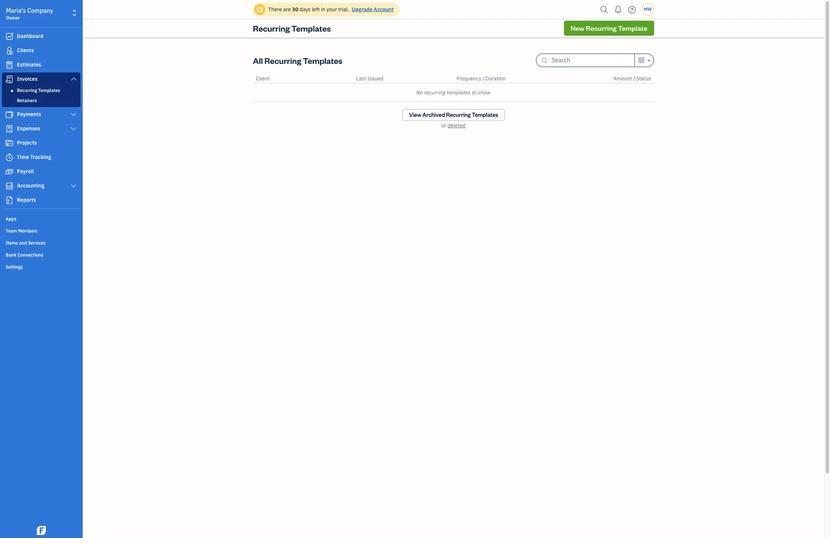 Task type: vqa. For each thing, say whether or not it's contained in the screenshot.
the Payroll link
yes



Task type: locate. For each thing, give the bounding box(es) containing it.
services
[[28, 240, 46, 246]]

no recurring templates to show.
[[416, 89, 491, 96]]

your
[[327, 6, 337, 13]]

caretdown image
[[647, 56, 651, 65]]

settings link
[[2, 261, 80, 273]]

1 chevron large down image from the top
[[70, 76, 77, 82]]

0 vertical spatial chevron large down image
[[70, 76, 77, 82]]

templates
[[291, 23, 331, 33], [303, 55, 343, 66], [38, 88, 60, 93], [472, 111, 498, 118]]

chevron large down image for invoices
[[70, 76, 77, 82]]

chevron large down image
[[70, 76, 77, 82], [70, 183, 77, 189]]

team members link
[[2, 225, 80, 236]]

no
[[416, 89, 423, 96]]

chevron large down image inside invoices 'link'
[[70, 76, 77, 82]]

freshbooks image
[[35, 526, 47, 535]]

2 chevron large down image from the top
[[70, 183, 77, 189]]

status
[[636, 75, 651, 82]]

view archived recurring templates or deleted
[[409, 111, 498, 129]]

retainers
[[17, 98, 37, 103]]

chevron large down image inside payments link
[[70, 112, 77, 118]]

items and services link
[[2, 237, 80, 248]]

retainers link
[[3, 96, 79, 105]]

items and services
[[6, 240, 46, 246]]

payroll link
[[2, 165, 80, 179]]

estimates link
[[2, 58, 80, 72]]

time
[[17, 154, 29, 161]]

chevron large down image up recurring templates link
[[70, 76, 77, 82]]

frequency
[[457, 75, 482, 82]]

last issued link
[[356, 75, 384, 82]]

/ left duration link
[[483, 75, 485, 82]]

recurring up the retainers
[[17, 88, 37, 93]]

recurring right all
[[265, 55, 301, 66]]

/
[[483, 75, 485, 82], [634, 75, 636, 82]]

report image
[[5, 197, 14, 204]]

last
[[356, 75, 366, 82]]

maria's
[[6, 7, 26, 14]]

chevron large down image down payroll link
[[70, 183, 77, 189]]

recurring templates link
[[3, 86, 79, 95]]

amount
[[614, 75, 632, 82]]

expenses
[[17, 125, 40, 132]]

dashboard image
[[5, 33, 14, 40]]

there are 30 days left in your trial. upgrade account
[[268, 6, 394, 13]]

recurring
[[253, 23, 290, 33], [586, 24, 617, 32], [265, 55, 301, 66], [17, 88, 37, 93], [446, 111, 471, 118]]

chevron large down image
[[70, 112, 77, 118], [70, 126, 77, 132]]

2 / from the left
[[634, 75, 636, 82]]

1 vertical spatial recurring templates
[[17, 88, 60, 93]]

1 horizontal spatial /
[[634, 75, 636, 82]]

chart image
[[5, 182, 14, 190]]

timer image
[[5, 154, 14, 161]]

0 horizontal spatial recurring templates
[[17, 88, 60, 93]]

1 / from the left
[[483, 75, 485, 82]]

2 chevron large down image from the top
[[70, 126, 77, 132]]

clients link
[[2, 44, 80, 58]]

1 vertical spatial chevron large down image
[[70, 183, 77, 189]]

mw button
[[642, 3, 654, 16]]

chevron large down image inside 'accounting' link
[[70, 183, 77, 189]]

/ left the status link
[[634, 75, 636, 82]]

Search text field
[[552, 54, 634, 66]]

chevron large down image for payments
[[70, 112, 77, 118]]

status link
[[636, 75, 651, 82]]

recurring up deleted
[[446, 111, 471, 118]]

new recurring template
[[571, 24, 648, 32]]

1 vertical spatial chevron large down image
[[70, 126, 77, 132]]

money image
[[5, 168, 14, 176]]

chevron large down image up projects "link"
[[70, 126, 77, 132]]

bank connections
[[6, 252, 43, 258]]

client image
[[5, 47, 14, 55]]

invoice image
[[5, 76, 14, 83]]

expenses link
[[2, 122, 80, 136]]

notifications image
[[612, 2, 624, 17]]

clients
[[17, 47, 34, 54]]

templates
[[446, 89, 470, 96]]

1 chevron large down image from the top
[[70, 112, 77, 118]]

0 horizontal spatial /
[[483, 75, 485, 82]]

duration link
[[486, 75, 506, 82]]

projects
[[17, 139, 37, 146]]

recurring templates
[[253, 23, 331, 33], [17, 88, 60, 93]]

accounting
[[17, 182, 44, 189]]

new recurring template link
[[564, 21, 654, 36]]

0 vertical spatial recurring templates
[[253, 23, 331, 33]]

to
[[472, 89, 476, 96]]

new
[[571, 24, 585, 32]]

recurring templates up retainers link
[[17, 88, 60, 93]]

owner
[[6, 15, 20, 21]]

0 vertical spatial chevron large down image
[[70, 112, 77, 118]]

recurring templates down 30
[[253, 23, 331, 33]]

estimates
[[17, 61, 41, 68]]

chevron large down image down retainers link
[[70, 112, 77, 118]]

tracking
[[30, 154, 51, 161]]

deleted link
[[448, 122, 466, 129]]

calendar image
[[638, 56, 645, 65]]

items
[[6, 240, 18, 246]]

time tracking link
[[2, 151, 80, 164]]



Task type: describe. For each thing, give the bounding box(es) containing it.
account
[[374, 6, 394, 13]]

project image
[[5, 139, 14, 147]]

mw
[[644, 6, 652, 12]]

are
[[283, 6, 291, 13]]

view archived recurring templates link
[[402, 109, 505, 121]]

invoices
[[17, 76, 38, 82]]

client
[[256, 75, 270, 82]]

duration
[[486, 75, 506, 82]]

templates inside view archived recurring templates or deleted
[[472, 111, 498, 118]]

last issued
[[356, 75, 384, 82]]

connections
[[17, 252, 43, 258]]

reports link
[[2, 194, 80, 207]]

go to help image
[[626, 4, 638, 15]]

/ for duration
[[483, 75, 485, 82]]

payments
[[17, 111, 41, 118]]

templates inside main element
[[38, 88, 60, 93]]

crown image
[[256, 5, 264, 13]]

client link
[[256, 75, 270, 82]]

time tracking
[[17, 154, 51, 161]]

dashboard link
[[2, 30, 80, 43]]

search image
[[598, 4, 610, 15]]

team
[[6, 228, 17, 234]]

all recurring templates
[[253, 55, 343, 66]]

members
[[18, 228, 38, 234]]

company
[[27, 7, 53, 14]]

30
[[292, 6, 298, 13]]

show.
[[478, 89, 491, 96]]

1 horizontal spatial recurring templates
[[253, 23, 331, 33]]

maria's company owner
[[6, 7, 53, 21]]

projects link
[[2, 136, 80, 150]]

trial.
[[338, 6, 349, 13]]

deleted
[[448, 122, 466, 129]]

settings
[[6, 264, 23, 270]]

or
[[442, 122, 446, 129]]

in
[[321, 6, 325, 13]]

recurring down 'search' "icon" on the right top of the page
[[586, 24, 617, 32]]

recurring
[[424, 89, 445, 96]]

accounting link
[[2, 179, 80, 193]]

upgrade account link
[[350, 6, 394, 13]]

issued
[[367, 75, 384, 82]]

days
[[300, 6, 311, 13]]

expense image
[[5, 125, 14, 133]]

and
[[19, 240, 27, 246]]

reports
[[17, 197, 36, 203]]

view
[[409, 111, 421, 118]]

amount / status
[[614, 75, 651, 82]]

team members
[[6, 228, 38, 234]]

apps
[[6, 216, 16, 222]]

apps link
[[2, 213, 80, 224]]

payroll
[[17, 168, 34, 175]]

invoices link
[[2, 73, 80, 86]]

frequency / duration
[[457, 75, 506, 82]]

dashboard
[[17, 33, 43, 39]]

recurring down there
[[253, 23, 290, 33]]

all
[[253, 55, 263, 66]]

frequency link
[[457, 75, 483, 82]]

estimate image
[[5, 61, 14, 69]]

archived
[[422, 111, 445, 118]]

main element
[[0, 0, 101, 538]]

there
[[268, 6, 282, 13]]

upgrade
[[352, 6, 373, 13]]

amount link
[[614, 75, 634, 82]]

recurring inside main element
[[17, 88, 37, 93]]

chevron large down image for expenses
[[70, 126, 77, 132]]

recurring templates inside main element
[[17, 88, 60, 93]]

payments link
[[2, 108, 80, 121]]

bank
[[6, 252, 16, 258]]

chevron large down image for accounting
[[70, 183, 77, 189]]

bank connections link
[[2, 249, 80, 260]]

payment image
[[5, 111, 14, 118]]

recurring inside view archived recurring templates or deleted
[[446, 111, 471, 118]]

left
[[312, 6, 320, 13]]

/ for status
[[634, 75, 636, 82]]

template
[[618, 24, 648, 32]]



